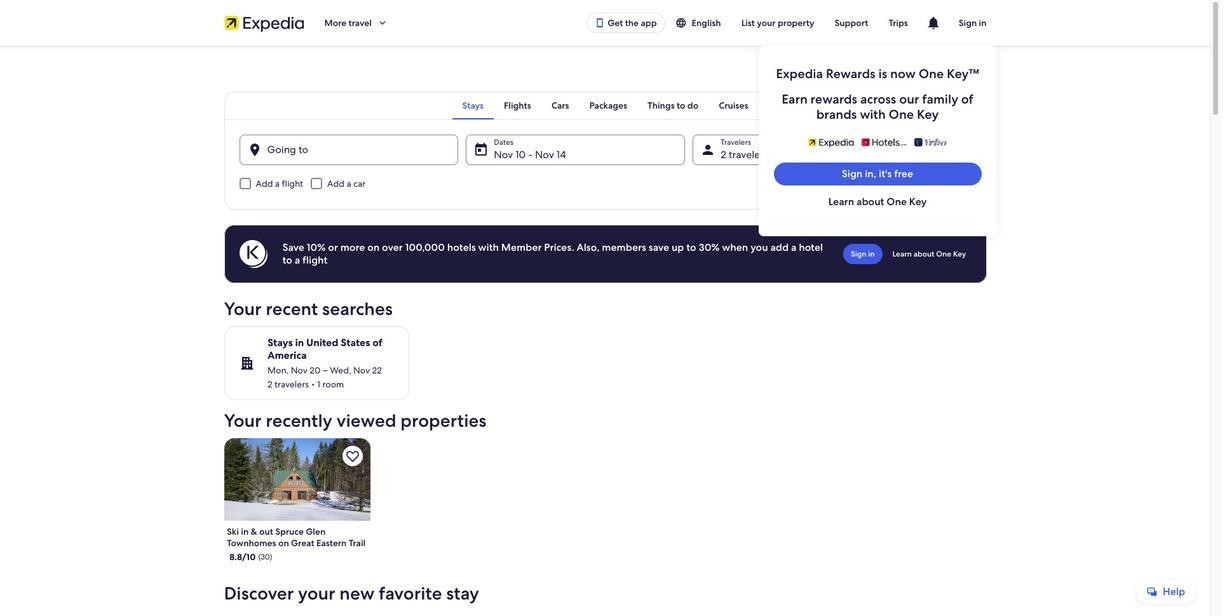 Task type: locate. For each thing, give the bounding box(es) containing it.
recently
[[266, 409, 332, 432]]

add a flight
[[256, 178, 303, 189]]

to right up
[[687, 241, 696, 254]]

1 horizontal spatial with
[[860, 106, 886, 123]]

1 vertical spatial stays
[[267, 336, 292, 350]]

2 add from the left
[[327, 178, 344, 189]]

0 vertical spatial with
[[860, 106, 886, 123]]

to
[[677, 100, 685, 111], [687, 241, 696, 254], [282, 254, 292, 267]]

your left recent
[[224, 297, 262, 320]]

townhomes
[[227, 537, 276, 549]]

expedia logo image
[[224, 14, 304, 32]]

your left new
[[298, 582, 335, 605]]

searches
[[322, 297, 393, 320]]

hotel
[[799, 241, 823, 254]]

sign in inside dropdown button
[[959, 17, 987, 29]]

get the app
[[608, 17, 657, 29]]

1 horizontal spatial add
[[327, 178, 344, 189]]

0 vertical spatial your
[[757, 17, 776, 29]]

1 vertical spatial with
[[478, 241, 499, 254]]

your left recently
[[224, 409, 262, 432]]

support link
[[825, 11, 879, 34]]

rewards
[[811, 91, 857, 107]]

one
[[919, 65, 944, 82], [889, 106, 914, 123], [887, 195, 907, 208], [936, 249, 951, 259]]

your for discover
[[298, 582, 335, 605]]

earn
[[782, 91, 808, 107]]

nov right the -
[[535, 148, 554, 161]]

about down in, at the top right of page
[[857, 195, 884, 208]]

car
[[353, 178, 366, 189]]

0 horizontal spatial sign in
[[851, 249, 875, 259]]

in
[[979, 17, 987, 29], [868, 249, 875, 259], [295, 336, 304, 350], [241, 526, 248, 537]]

more travel button
[[314, 8, 398, 38]]

your
[[224, 297, 262, 320], [224, 409, 262, 432]]

1 vertical spatial sign in
[[851, 249, 875, 259]]

room
[[322, 379, 344, 390]]

stays inside stays in united states of america mon, nov 20 – wed, nov 22 2 travelers • 1 room
[[267, 336, 292, 350]]

more
[[324, 17, 346, 29]]

0 vertical spatial stays
[[462, 100, 484, 111]]

1 vertical spatial your
[[298, 582, 335, 605]]

0 vertical spatial about
[[857, 195, 884, 208]]

in left the united
[[295, 336, 304, 350]]

0 horizontal spatial of
[[372, 336, 382, 350]]

main content
[[0, 46, 1211, 616]]

one inside earn rewards across our family of brands with one key
[[889, 106, 914, 123]]

expedia
[[776, 65, 823, 82]]

1
[[317, 379, 320, 390]]

flight left or
[[303, 254, 328, 267]]

0 vertical spatial sign
[[959, 17, 977, 29]]

sign right communication center icon
[[959, 17, 977, 29]]

in right communication center icon
[[979, 17, 987, 29]]

family
[[922, 91, 958, 107]]

brands
[[816, 106, 857, 123]]

with inside earn rewards across our family of brands with one key
[[860, 106, 886, 123]]

ski
[[227, 526, 239, 537]]

stays up mon, on the bottom left
[[267, 336, 292, 350]]

save
[[282, 241, 304, 254]]

out
[[259, 526, 273, 537]]

now
[[890, 65, 916, 82]]

sign left in, at the top right of page
[[842, 167, 863, 180]]

main content containing your recent searches
[[0, 46, 1211, 616]]

1 vertical spatial learn about one key link
[[887, 244, 971, 264]]

learn about one key link
[[774, 191, 982, 214], [887, 244, 971, 264]]

about right "sign in" link
[[914, 249, 934, 259]]

eastern
[[316, 537, 346, 549]]

1 vertical spatial your
[[224, 409, 262, 432]]

you
[[751, 241, 768, 254]]

stays
[[462, 100, 484, 111], [267, 336, 292, 350]]

sign in right hotel
[[851, 249, 875, 259]]

sign for "sign in" link
[[851, 249, 866, 259]]

learn about one key
[[828, 195, 927, 208], [893, 249, 966, 259]]

on left over
[[367, 241, 380, 254]]

cruises link
[[709, 92, 758, 119]]

cars
[[552, 100, 569, 111]]

stays inside "stays" link
[[462, 100, 484, 111]]

wed,
[[330, 365, 351, 376]]

1 your from the top
[[224, 297, 262, 320]]

0 horizontal spatial add
[[256, 178, 273, 189]]

with right hotels
[[478, 241, 499, 254]]

leading image
[[595, 18, 605, 28]]

of down key™
[[961, 91, 974, 107]]

english button
[[665, 11, 731, 34]]

key
[[917, 106, 939, 123], [909, 195, 927, 208], [953, 249, 966, 259]]

1 add from the left
[[256, 178, 273, 189]]

on left the great
[[278, 537, 289, 549]]

1 horizontal spatial to
[[677, 100, 685, 111]]

1 horizontal spatial sign in
[[959, 17, 987, 29]]

with right brands
[[860, 106, 886, 123]]

on
[[367, 241, 380, 254], [278, 537, 289, 549]]

stays left flights
[[462, 100, 484, 111]]

sign in, it's free
[[842, 167, 913, 180]]

add
[[256, 178, 273, 189], [327, 178, 344, 189]]

0 horizontal spatial learn
[[828, 195, 854, 208]]

your right list
[[757, 17, 776, 29]]

your for list
[[757, 17, 776, 29]]

0 vertical spatial your
[[224, 297, 262, 320]]

united
[[306, 336, 338, 350]]

sign in link
[[843, 244, 882, 264]]

nov left the 22
[[353, 365, 370, 376]]

sign inside main content
[[851, 249, 866, 259]]

22
[[372, 365, 382, 376]]

a
[[275, 178, 280, 189], [347, 178, 351, 189], [791, 241, 797, 254], [295, 254, 300, 267]]

2 your from the top
[[224, 409, 262, 432]]

•
[[311, 379, 315, 390]]

learn down sign in, it's free link
[[828, 195, 854, 208]]

0 horizontal spatial on
[[278, 537, 289, 549]]

sign in right communication center icon
[[959, 17, 987, 29]]

packages link
[[579, 92, 637, 119]]

2 horizontal spatial to
[[687, 241, 696, 254]]

1 vertical spatial learn
[[893, 249, 912, 259]]

your recent searches
[[224, 297, 393, 320]]

1 horizontal spatial about
[[914, 249, 934, 259]]

small image
[[675, 17, 687, 29]]

0 vertical spatial sign in
[[959, 17, 987, 29]]

states
[[340, 336, 370, 350]]

nov
[[494, 148, 513, 161], [535, 148, 554, 161], [291, 365, 307, 376], [353, 365, 370, 376]]

great
[[291, 537, 314, 549]]

to left do on the top of page
[[677, 100, 685, 111]]

0 vertical spatial key
[[917, 106, 939, 123]]

add a car
[[327, 178, 366, 189]]

learn right "sign in" link
[[893, 249, 912, 259]]

ski in & out spruce glen townhomes on great eastern trail 8.8/10 (30)
[[227, 526, 365, 563]]

stays in united states of america mon, nov 20 – wed, nov 22 2 travelers • 1 room
[[267, 336, 382, 390]]

learn about one key inside main content
[[893, 249, 966, 259]]

0 horizontal spatial stays
[[267, 336, 292, 350]]

0 horizontal spatial with
[[478, 241, 499, 254]]

stay
[[446, 582, 479, 605]]

members
[[602, 241, 646, 254]]

sign right hotel
[[851, 249, 866, 259]]

more travel
[[324, 17, 372, 29]]

1 horizontal spatial on
[[367, 241, 380, 254]]

travel
[[349, 17, 372, 29]]

1 horizontal spatial learn
[[893, 249, 912, 259]]

stays image
[[239, 356, 255, 371]]

1 vertical spatial on
[[278, 537, 289, 549]]

of
[[961, 91, 974, 107], [372, 336, 382, 350]]

2 vertical spatial key
[[953, 249, 966, 259]]

1 vertical spatial flight
[[303, 254, 328, 267]]

0 horizontal spatial your
[[298, 582, 335, 605]]

1 vertical spatial of
[[372, 336, 382, 350]]

sign in
[[959, 17, 987, 29], [851, 249, 875, 259]]

0 vertical spatial on
[[367, 241, 380, 254]]

your inside main content
[[298, 582, 335, 605]]

0 vertical spatial flight
[[282, 178, 303, 189]]

1 horizontal spatial stays
[[462, 100, 484, 111]]

1 horizontal spatial your
[[757, 17, 776, 29]]

1 vertical spatial sign
[[842, 167, 863, 180]]

1 horizontal spatial of
[[961, 91, 974, 107]]

1 vertical spatial learn about one key
[[893, 249, 966, 259]]

tab list
[[224, 92, 987, 119]]

flight left add a car
[[282, 178, 303, 189]]

do
[[688, 100, 699, 111]]

with
[[860, 106, 886, 123], [478, 241, 499, 254]]

of right states
[[372, 336, 382, 350]]

save 10% or more on over 100,000 hotels with member prices. also, members save up to 30% when you add a hotel to a flight
[[282, 241, 823, 267]]

0 vertical spatial learn
[[828, 195, 854, 208]]

sign in button
[[949, 8, 997, 38]]

in left &
[[241, 526, 248, 537]]

sign in inside main content
[[851, 249, 875, 259]]

0 vertical spatial of
[[961, 91, 974, 107]]

flights link
[[494, 92, 541, 119]]

one inside main content
[[936, 249, 951, 259]]

properties
[[401, 409, 487, 432]]

to left 10%
[[282, 254, 292, 267]]

to inside tab list
[[677, 100, 685, 111]]

on inside save 10% or more on over 100,000 hotels with member prices. also, members save up to 30% when you add a hotel to a flight
[[367, 241, 380, 254]]

your
[[757, 17, 776, 29], [298, 582, 335, 605]]

2 vertical spatial sign
[[851, 249, 866, 259]]

sign
[[959, 17, 977, 29], [842, 167, 863, 180], [851, 249, 866, 259]]

20
[[309, 365, 320, 376]]



Task type: vqa. For each thing, say whether or not it's contained in the screenshot.
Spruce
yes



Task type: describe. For each thing, give the bounding box(es) containing it.
more
[[340, 241, 365, 254]]

flight inside save 10% or more on over 100,000 hotels with member prices. also, members save up to 30% when you add a hotel to a flight
[[303, 254, 328, 267]]

in,
[[865, 167, 876, 180]]

sign inside dropdown button
[[959, 17, 977, 29]]

english
[[692, 17, 721, 29]]

flights
[[504, 100, 531, 111]]

stays for stays
[[462, 100, 484, 111]]

0 horizontal spatial about
[[857, 195, 884, 208]]

0 vertical spatial learn about one key
[[828, 195, 927, 208]]

stays for stays in united states of america mon, nov 20 – wed, nov 22 2 travelers • 1 room
[[267, 336, 292, 350]]

mon,
[[267, 365, 288, 376]]

in inside ski in & out spruce glen townhomes on great eastern trail 8.8/10 (30)
[[241, 526, 248, 537]]

earn rewards across our family of brands with one key
[[782, 91, 974, 123]]

1 vertical spatial key
[[909, 195, 927, 208]]

rewards
[[826, 65, 876, 82]]

nov up "travelers"
[[291, 365, 307, 376]]

the
[[625, 17, 639, 29]]

100,000
[[405, 241, 445, 254]]

member
[[501, 241, 542, 254]]

in inside stays in united states of america mon, nov 20 – wed, nov 22 2 travelers • 1 room
[[295, 336, 304, 350]]

Save Ski in & out Spruce Glen Townhomes on Great Eastern Trail to a trip checkbox
[[342, 446, 363, 466]]

nov left 10
[[494, 148, 513, 161]]

1 vertical spatial about
[[914, 249, 934, 259]]

across
[[860, 91, 896, 107]]

property
[[778, 17, 814, 29]]

our
[[899, 91, 919, 107]]

front of property image
[[224, 439, 370, 521]]

travelers
[[274, 379, 309, 390]]

sign for sign in, it's free link
[[842, 167, 863, 180]]

up
[[672, 241, 684, 254]]

when
[[722, 241, 748, 254]]

list
[[741, 17, 755, 29]]

your recently viewed properties
[[224, 409, 487, 432]]

communication center icon image
[[926, 15, 941, 31]]

sign in, it's free link
[[774, 163, 982, 186]]

0 horizontal spatial to
[[282, 254, 292, 267]]

with inside save 10% or more on over 100,000 hotels with member prices. also, members save up to 30% when you add a hotel to a flight
[[478, 241, 499, 254]]

30%
[[699, 241, 720, 254]]

10%
[[307, 241, 326, 254]]

8.8/10
[[229, 551, 256, 563]]

things
[[648, 100, 675, 111]]

–
[[322, 365, 327, 376]]

discover
[[224, 582, 294, 605]]

key™
[[947, 65, 979, 82]]

support
[[835, 17, 868, 29]]

add for add a car
[[327, 178, 344, 189]]

free
[[894, 167, 913, 180]]

is
[[879, 65, 887, 82]]

or
[[328, 241, 338, 254]]

cruises
[[719, 100, 748, 111]]

in right hotel
[[868, 249, 875, 259]]

discover your new favorite stay
[[224, 582, 479, 605]]

hotels
[[447, 241, 476, 254]]

list your property link
[[731, 11, 825, 34]]

it's
[[879, 167, 892, 180]]

also,
[[577, 241, 600, 254]]

of inside earn rewards across our family of brands with one key
[[961, 91, 974, 107]]

of inside stays in united states of america mon, nov 20 – wed, nov 22 2 travelers • 1 room
[[372, 336, 382, 350]]

expedia rewards is now one key™
[[776, 65, 979, 82]]

your for your recent searches
[[224, 297, 262, 320]]

&
[[250, 526, 257, 537]]

app
[[641, 17, 657, 29]]

recent
[[266, 297, 318, 320]]

things to do link
[[637, 92, 709, 119]]

trips
[[889, 17, 908, 29]]

things to do
[[648, 100, 699, 111]]

(30)
[[258, 552, 272, 562]]

in inside dropdown button
[[979, 17, 987, 29]]

2
[[267, 379, 272, 390]]

viewed
[[337, 409, 396, 432]]

glen
[[306, 526, 325, 537]]

on inside ski in & out spruce glen townhomes on great eastern trail 8.8/10 (30)
[[278, 537, 289, 549]]

favorite
[[379, 582, 442, 605]]

key inside main content
[[953, 249, 966, 259]]

key inside earn rewards across our family of brands with one key
[[917, 106, 939, 123]]

america
[[267, 349, 306, 362]]

over
[[382, 241, 403, 254]]

nov 10 - nov 14
[[494, 148, 566, 161]]

add for add a flight
[[256, 178, 273, 189]]

nov 10 - nov 14 button
[[466, 135, 685, 165]]

your for your recently viewed properties
[[224, 409, 262, 432]]

10
[[515, 148, 526, 161]]

add
[[770, 241, 789, 254]]

prices.
[[544, 241, 574, 254]]

trips link
[[879, 11, 918, 34]]

save
[[649, 241, 669, 254]]

0 vertical spatial learn about one key link
[[774, 191, 982, 214]]

tab list containing stays
[[224, 92, 987, 119]]

cars link
[[541, 92, 579, 119]]

trailing image
[[377, 17, 388, 29]]

spruce
[[275, 526, 303, 537]]

-
[[528, 148, 533, 161]]



